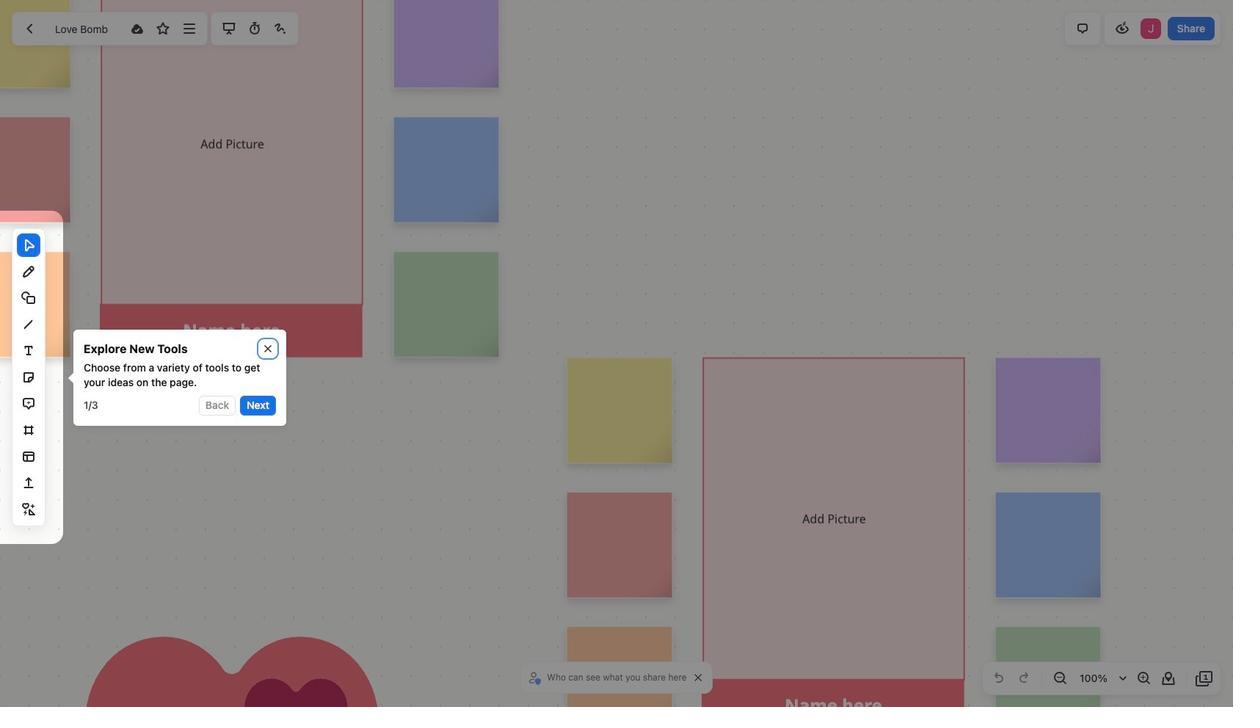 Task type: vqa. For each thing, say whether or not it's contained in the screenshot.
Show Host Key image
no



Task type: locate. For each thing, give the bounding box(es) containing it.
more options image
[[180, 20, 198, 37]]

close image
[[264, 345, 272, 352], [695, 674, 702, 681]]

pages image
[[1196, 670, 1214, 687]]

1 vertical spatial close image
[[695, 674, 702, 681]]

zoom in image
[[1135, 670, 1153, 687]]

star this whiteboard image
[[154, 20, 172, 37]]

list
[[1140, 17, 1163, 40]]

comment panel image
[[1074, 20, 1092, 37]]

timer image
[[246, 20, 263, 37]]

list item
[[1140, 17, 1163, 40]]

explore new tools element
[[84, 340, 188, 358]]

0 horizontal spatial close image
[[264, 345, 272, 352]]

tooltip
[[63, 330, 286, 426]]

laser image
[[272, 20, 289, 37]]



Task type: describe. For each thing, give the bounding box(es) containing it.
1 horizontal spatial close image
[[695, 674, 702, 681]]

dashboard image
[[21, 20, 39, 37]]

choose from a variety of tools to get your ideas on the page. element
[[84, 361, 276, 390]]

Document name text field
[[44, 17, 123, 40]]

zoom out image
[[1051, 670, 1069, 687]]

0 vertical spatial close image
[[264, 345, 272, 352]]

presentation image
[[220, 20, 238, 37]]



